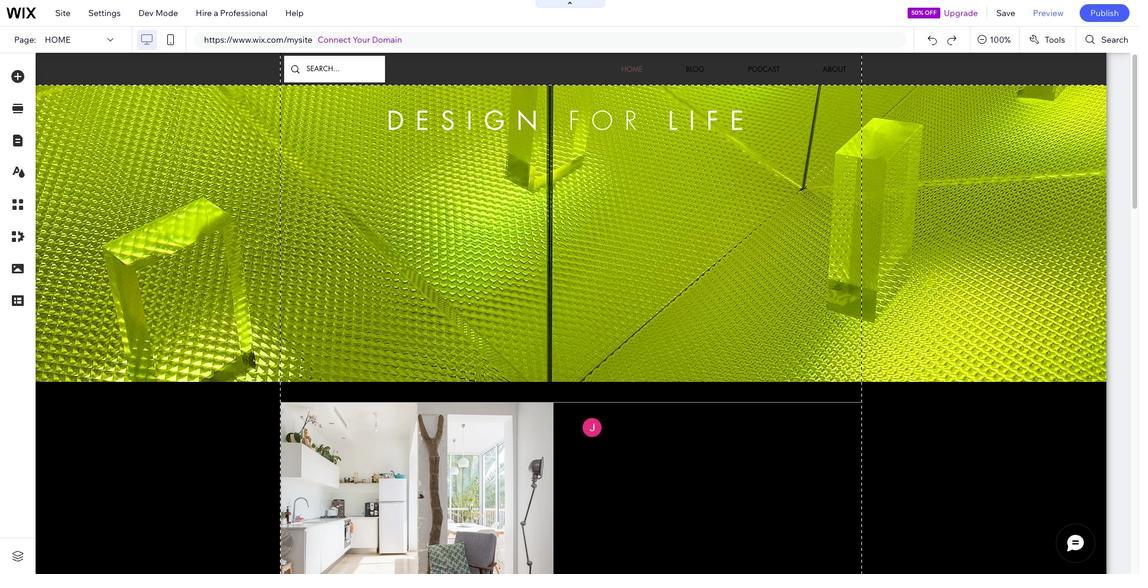 Task type: describe. For each thing, give the bounding box(es) containing it.
publish
[[1091, 8, 1119, 18]]

search
[[1102, 34, 1129, 45]]

https://www.wix.com/mysite
[[204, 34, 313, 45]]

hire a professional
[[196, 8, 268, 18]]

search button
[[1077, 27, 1140, 53]]

dev
[[139, 8, 154, 18]]

hire
[[196, 8, 212, 18]]

https://www.wix.com/mysite connect your domain
[[204, 34, 402, 45]]

100% button
[[971, 27, 1020, 53]]

off
[[925, 9, 937, 17]]

domain
[[372, 34, 402, 45]]

50%
[[912, 9, 924, 17]]

100%
[[990, 34, 1011, 45]]

upgrade
[[944, 8, 978, 18]]

a
[[214, 8, 218, 18]]

50% off
[[912, 9, 937, 17]]

site
[[55, 8, 71, 18]]

connect
[[318, 34, 351, 45]]



Task type: locate. For each thing, give the bounding box(es) containing it.
save
[[997, 8, 1016, 18]]

settings
[[88, 8, 121, 18]]

save button
[[988, 0, 1025, 26]]

help
[[285, 8, 304, 18]]

professional
[[220, 8, 268, 18]]

publish button
[[1080, 4, 1130, 22]]

your
[[353, 34, 370, 45]]

home
[[45, 34, 71, 45]]

mode
[[156, 8, 178, 18]]

tools button
[[1020, 27, 1076, 53]]

tools
[[1045, 34, 1066, 45]]

preview
[[1034, 8, 1064, 18]]

dev mode
[[139, 8, 178, 18]]

preview button
[[1025, 0, 1073, 26]]



Task type: vqa. For each thing, say whether or not it's contained in the screenshot.
Your
yes



